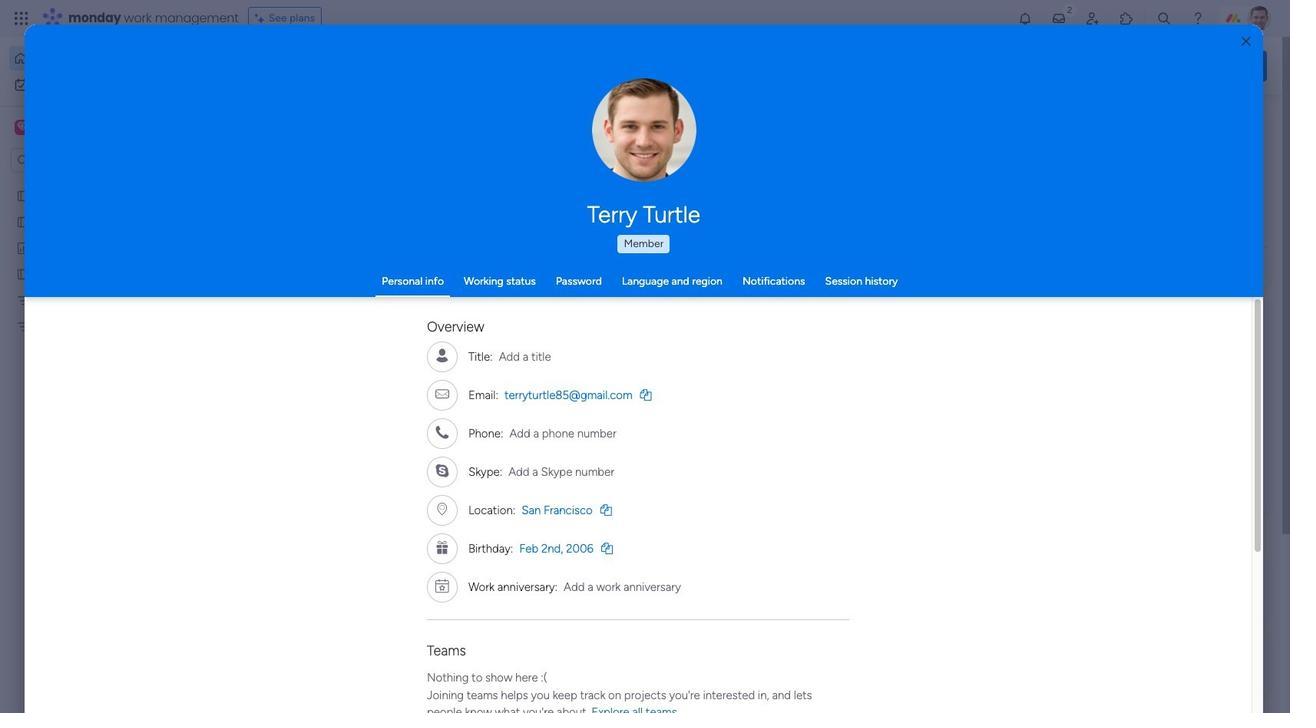 Task type: vqa. For each thing, say whether or not it's contained in the screenshot.
top Copied! icon
yes



Task type: locate. For each thing, give the bounding box(es) containing it.
1 vertical spatial public board image
[[16, 214, 31, 229]]

workspace selection element
[[15, 118, 128, 138]]

1 vertical spatial option
[[9, 72, 187, 97]]

2 workspace image from the left
[[17, 119, 28, 136]]

2 vertical spatial option
[[0, 182, 196, 185]]

list box
[[0, 179, 196, 547]]

add to favorites image
[[707, 281, 722, 296], [958, 281, 973, 296]]

1 horizontal spatial component image
[[508, 305, 522, 318]]

1 public board image from the left
[[257, 280, 274, 297]]

select product image
[[14, 11, 29, 26]]

1 workspace image from the left
[[15, 119, 30, 136]]

Search in workspace field
[[32, 152, 128, 169]]

1 add to favorites image from the left
[[707, 281, 722, 296]]

getting started element
[[1037, 560, 1268, 621]]

help image
[[1191, 11, 1206, 26]]

option
[[9, 46, 187, 71], [9, 72, 187, 97], [0, 182, 196, 185]]

1 horizontal spatial public board image
[[508, 280, 525, 297]]

quick search results list box
[[237, 144, 1000, 536]]

1 vertical spatial copied! image
[[602, 543, 613, 554]]

notifications image
[[1018, 11, 1033, 26]]

0 vertical spatial public board image
[[16, 188, 31, 203]]

2 public board image from the left
[[508, 280, 525, 297]]

2 vertical spatial public board image
[[16, 267, 31, 281]]

copied! image
[[601, 504, 612, 516], [602, 543, 613, 554]]

3 public board image from the top
[[16, 267, 31, 281]]

1 public board image from the top
[[16, 188, 31, 203]]

2 image
[[1063, 1, 1077, 18]]

remove from favorites image
[[456, 281, 471, 296]]

2 component image from the left
[[508, 305, 522, 318]]

0 horizontal spatial add to favorites image
[[707, 281, 722, 296]]

component image
[[257, 305, 270, 318], [508, 305, 522, 318], [759, 305, 773, 318]]

public board image for first component image from left
[[257, 280, 274, 297]]

copied! image
[[640, 389, 652, 401]]

2 add to favorites image from the left
[[958, 281, 973, 296]]

0 horizontal spatial public board image
[[257, 280, 274, 297]]

1 horizontal spatial add to favorites image
[[958, 281, 973, 296]]

public dashboard image
[[759, 280, 776, 297]]

add to favorites image for public dashboard icon
[[958, 281, 973, 296]]

public board image
[[16, 188, 31, 203], [16, 214, 31, 229], [16, 267, 31, 281]]

2 horizontal spatial component image
[[759, 305, 773, 318]]

dapulse x slim image
[[1245, 111, 1263, 130]]

0 vertical spatial option
[[9, 46, 187, 71]]

templates image image
[[1051, 309, 1254, 415]]

workspace image
[[15, 119, 30, 136], [17, 119, 28, 136]]

public board image
[[257, 280, 274, 297], [508, 280, 525, 297]]

2 public board image from the top
[[16, 214, 31, 229]]

0 horizontal spatial component image
[[257, 305, 270, 318]]

search everything image
[[1157, 11, 1172, 26]]

3 component image from the left
[[759, 305, 773, 318]]



Task type: describe. For each thing, give the bounding box(es) containing it.
help center element
[[1037, 634, 1268, 695]]

terry turtle image
[[1248, 6, 1272, 31]]

public board image for 2nd component image from the left
[[508, 280, 525, 297]]

invite members image
[[1086, 11, 1101, 26]]

close image
[[1242, 36, 1251, 47]]

add to favorites image
[[456, 469, 471, 484]]

public dashboard image
[[16, 240, 31, 255]]

add to favorites image for 2nd component image from the left's public board image
[[707, 281, 722, 296]]

update feed image
[[1052, 11, 1067, 26]]

see plans image
[[255, 10, 269, 27]]

0 vertical spatial copied! image
[[601, 504, 612, 516]]

monday marketplace image
[[1119, 11, 1135, 26]]

1 component image from the left
[[257, 305, 270, 318]]



